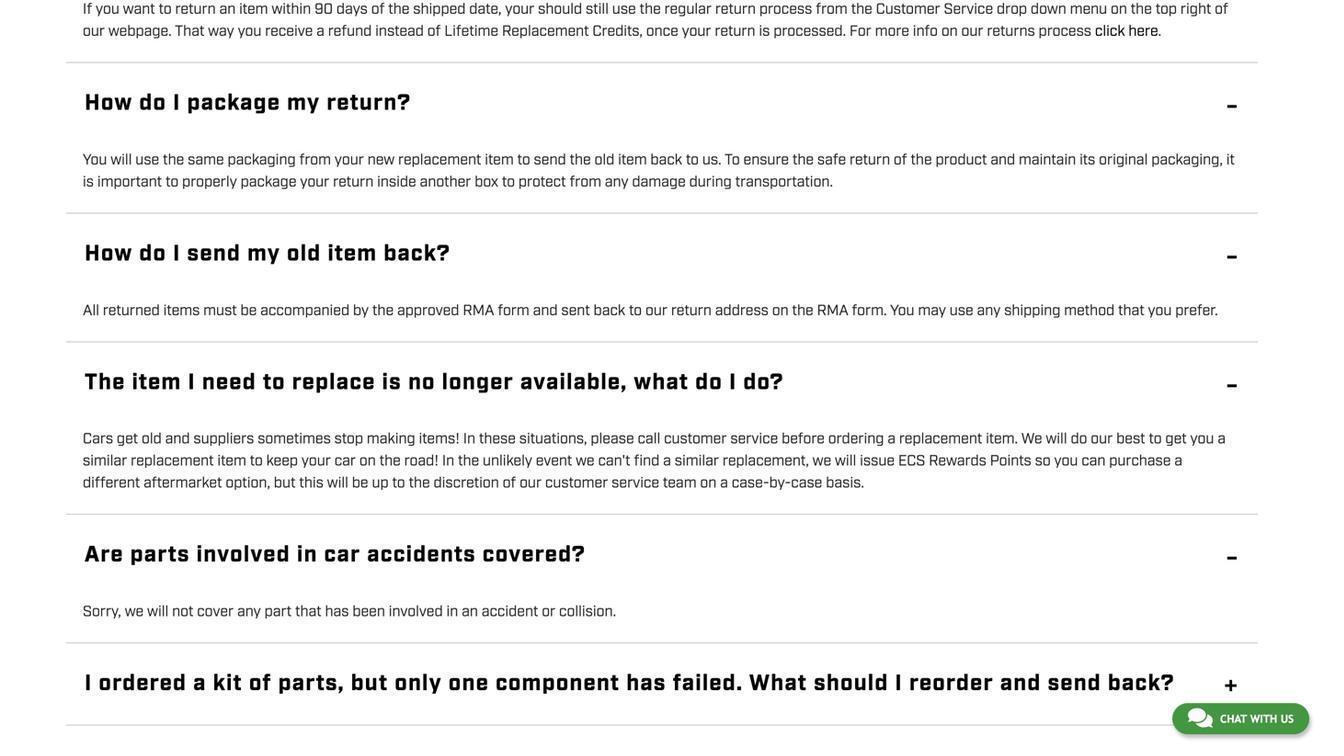 Task type: locate. For each thing, give the bounding box(es) containing it.
so
[[1036, 452, 1051, 472]]

involved right been
[[389, 603, 443, 622]]

case-
[[732, 474, 770, 494]]

0 vertical spatial use
[[613, 0, 636, 19]]

the
[[85, 368, 126, 398]]

returns
[[987, 22, 1036, 42]]

do up can
[[1071, 430, 1088, 449]]

0 horizontal spatial we
[[125, 603, 144, 622]]

0 vertical spatial send
[[534, 151, 566, 170]]

process down down
[[1039, 22, 1092, 42]]

involved up cover
[[197, 541, 291, 570]]

you
[[83, 151, 107, 170], [891, 302, 915, 321]]

will up important
[[111, 151, 132, 170]]

available,
[[521, 368, 628, 398]]

we
[[1022, 430, 1043, 449]]

be
[[241, 302, 257, 321], [352, 474, 369, 494]]

parts
[[130, 541, 190, 570]]

1 horizontal spatial my
[[287, 89, 320, 118]]

0 vertical spatial be
[[241, 302, 257, 321]]

process up processed.
[[760, 0, 813, 19]]

from right the packaging
[[299, 151, 331, 170]]

1 horizontal spatial get
[[1166, 430, 1187, 449]]

1 horizontal spatial process
[[1039, 22, 1092, 42]]

not
[[172, 603, 194, 622]]

back up damage
[[651, 151, 683, 170]]

1 horizontal spatial back
[[651, 151, 683, 170]]

do
[[139, 89, 167, 118], [139, 240, 167, 269], [696, 368, 723, 398], [1071, 430, 1088, 449]]

1 vertical spatial should
[[814, 670, 889, 699]]

0 vertical spatial process
[[760, 0, 813, 19]]

0 horizontal spatial you
[[83, 151, 107, 170]]

item left "within"
[[239, 0, 268, 19]]

0 vertical spatial service
[[731, 430, 779, 449]]

my
[[287, 89, 320, 118], [247, 240, 281, 269]]

i down that on the top left of the page
[[173, 89, 181, 118]]

that right method
[[1119, 302, 1145, 321]]

0 horizontal spatial is
[[83, 173, 94, 192]]

1 horizontal spatial send
[[534, 151, 566, 170]]

1 horizontal spatial but
[[351, 670, 389, 699]]

you right so
[[1055, 452, 1079, 472]]

a left case-
[[720, 474, 728, 494]]

old inside you will use the same packaging from your new replacement item to send the old item back to us.  to ensure the safe return of the product and maintain its original packaging, it is important to properly package your return inside another box to protect from any damage during transportation.
[[595, 151, 615, 170]]

0 horizontal spatial back?
[[384, 240, 451, 269]]

0 horizontal spatial customer
[[545, 474, 608, 494]]

back inside you will use the same packaging from your new replacement item to send the old item back to us.  to ensure the safe return of the product and maintain its original packaging, it is important to properly package your return inside another box to protect from any damage during transportation.
[[651, 151, 683, 170]]

replacement inside you will use the same packaging from your new replacement item to send the old item back to us.  to ensure the safe return of the product and maintain its original packaging, it is important to properly package your return inside another box to protect from any damage during transportation.
[[398, 151, 482, 170]]

any left damage
[[605, 173, 629, 192]]

how for how do i package my return?
[[85, 89, 133, 118]]

item inside the cars get old and suppliers sometimes stop making items! in these situations, please call customer service before ordering a replacement item.  we will do our best to get you a similar replacement item to keep your car on the road!  in the unlikely event we can't find a similar replacement, we will issue ecs rewards points so you can purchase a different aftermarket option, but this will be up to the discretion of our customer service team on a case-by-case basis.
[[217, 452, 246, 472]]

return right regular
[[716, 0, 756, 19]]

a
[[317, 22, 325, 42], [888, 430, 896, 449], [1218, 430, 1226, 449], [663, 452, 671, 472], [1175, 452, 1183, 472], [720, 474, 728, 494], [193, 670, 207, 699]]

my for send
[[247, 240, 281, 269]]

0 vertical spatial back
[[651, 151, 683, 170]]

customer right the "call"
[[664, 430, 727, 449]]

2 vertical spatial use
[[950, 302, 974, 321]]

use right may
[[950, 302, 974, 321]]

will
[[111, 151, 132, 170], [1046, 430, 1068, 449], [835, 452, 857, 472], [327, 474, 349, 494], [147, 603, 169, 622]]

1 vertical spatial use
[[136, 151, 159, 170]]

0 horizontal spatial back
[[594, 302, 626, 321]]

0 horizontal spatial send
[[187, 240, 241, 269]]

1 vertical spatial in
[[447, 603, 458, 622]]

be right must
[[241, 302, 257, 321]]

any left part
[[237, 603, 261, 622]]

on
[[1111, 0, 1128, 19], [942, 22, 958, 42], [773, 302, 789, 321], [360, 452, 376, 472], [700, 474, 717, 494]]

service up replacement,
[[731, 430, 779, 449]]

2 vertical spatial replacement
[[131, 452, 214, 472]]

should
[[538, 0, 583, 19], [814, 670, 889, 699]]

form
[[498, 302, 530, 321]]

from up processed.
[[816, 0, 848, 19]]

0 vertical spatial my
[[287, 89, 320, 118]]

of
[[371, 0, 385, 19], [1215, 0, 1229, 19], [428, 22, 441, 42], [894, 151, 908, 170], [503, 474, 516, 494], [249, 670, 272, 699]]

replacement up rewards
[[900, 430, 983, 449]]

package up the packaging
[[187, 89, 281, 118]]

comments image
[[1188, 707, 1213, 730]]

in up sorry, we will not cover any part that has been involved in an accident or collision.
[[297, 541, 318, 570]]

similar up different
[[83, 452, 127, 472]]

of down unlikely
[[503, 474, 516, 494]]

a right best
[[1218, 430, 1226, 449]]

0 vertical spatial back?
[[384, 240, 451, 269]]

replacement up aftermarket at left
[[131, 452, 214, 472]]

all returned items must be accompanied by the approved rma form and sent back to our return address on the rma form. you may use any shipping method that you prefer.
[[83, 302, 1219, 321]]

chat with us link
[[1173, 704, 1310, 735]]

1 vertical spatial from
[[299, 151, 331, 170]]

car up sorry, we will not cover any part that has been involved in an accident or collision.
[[324, 541, 361, 570]]

to right need in the left of the page
[[263, 368, 286, 398]]

event
[[536, 452, 572, 472]]

1 horizontal spatial any
[[605, 173, 629, 192]]

0 vertical spatial package
[[187, 89, 281, 118]]

1 vertical spatial is
[[83, 173, 94, 192]]

1 horizontal spatial service
[[731, 430, 779, 449]]

1 horizontal spatial be
[[352, 474, 369, 494]]

get up purchase
[[1166, 430, 1187, 449]]

rma
[[463, 302, 494, 321], [817, 302, 849, 321]]

1 vertical spatial process
[[1039, 22, 1092, 42]]

accident
[[482, 603, 539, 622]]

0 horizontal spatial should
[[538, 0, 583, 19]]

1 vertical spatial any
[[978, 302, 1001, 321]]

that
[[175, 22, 205, 42]]

credits,
[[593, 22, 643, 42]]

can
[[1082, 452, 1106, 472]]

to right box
[[502, 173, 515, 192]]

0 horizontal spatial old
[[142, 430, 162, 449]]

my up accompanied
[[247, 240, 281, 269]]

to
[[159, 0, 172, 19], [518, 151, 531, 170], [686, 151, 699, 170], [166, 173, 179, 192], [502, 173, 515, 192], [629, 302, 642, 321], [263, 368, 286, 398], [1149, 430, 1162, 449], [250, 452, 263, 472], [392, 474, 405, 494]]

you inside you will use the same packaging from your new replacement item to send the old item back to us.  to ensure the safe return of the product and maintain its original packaging, it is important to properly package your return inside another box to protect from any damage during transportation.
[[83, 151, 107, 170]]

prefer.
[[1176, 302, 1219, 321]]

car down "stop"
[[335, 452, 356, 472]]

to up protect
[[518, 151, 531, 170]]

item
[[239, 0, 268, 19], [485, 151, 514, 170], [618, 151, 647, 170], [328, 240, 377, 269], [132, 368, 182, 398], [217, 452, 246, 472]]

be left up
[[352, 474, 369, 494]]

0 horizontal spatial an
[[219, 0, 236, 19]]

that right part
[[295, 603, 322, 622]]

and up aftermarket at left
[[165, 430, 190, 449]]

1 vertical spatial back?
[[1108, 670, 1175, 699]]

rma left form
[[463, 302, 494, 321]]

find
[[634, 452, 660, 472]]

0 vertical spatial but
[[274, 474, 296, 494]]

i
[[173, 89, 181, 118], [173, 240, 181, 269], [188, 368, 196, 398], [729, 368, 737, 398], [85, 670, 92, 699], [896, 670, 903, 699]]

1 vertical spatial that
[[295, 603, 322, 622]]

2 vertical spatial old
[[142, 430, 162, 449]]

1 vertical spatial send
[[187, 240, 241, 269]]

0 vertical spatial any
[[605, 173, 629, 192]]

need
[[202, 368, 257, 398]]

should up replacement
[[538, 0, 583, 19]]

sorry,
[[83, 603, 121, 622]]

2 horizontal spatial replacement
[[900, 430, 983, 449]]

back right sent
[[594, 302, 626, 321]]

2 vertical spatial is
[[382, 368, 402, 398]]

2 horizontal spatial from
[[816, 0, 848, 19]]

address
[[716, 302, 769, 321]]

on right info
[[942, 22, 958, 42]]

to up option,
[[250, 452, 263, 472]]

how for how do i send my old item back?
[[85, 240, 133, 269]]

you left may
[[891, 302, 915, 321]]

1 vertical spatial has
[[627, 670, 667, 699]]

customer down event
[[545, 474, 608, 494]]

of right days
[[371, 0, 385, 19]]

what
[[750, 670, 808, 699]]

my left return?
[[287, 89, 320, 118]]

and right product
[[991, 151, 1016, 170]]

2 vertical spatial from
[[570, 173, 602, 192]]

service down the find
[[612, 474, 660, 494]]

0 vertical spatial has
[[325, 603, 349, 622]]

will inside you will use the same packaging from your new replacement item to send the old item back to us.  to ensure the safe return of the product and maintain its original packaging, it is important to properly package your return inside another box to protect from any damage during transportation.
[[111, 151, 132, 170]]

1 horizontal spatial in
[[447, 603, 458, 622]]

2 horizontal spatial we
[[813, 452, 832, 472]]

situations,
[[520, 430, 587, 449]]

0 horizontal spatial but
[[274, 474, 296, 494]]

will up basis.
[[835, 452, 857, 472]]

send
[[534, 151, 566, 170], [187, 240, 241, 269], [1048, 670, 1102, 699]]

you right 'way'
[[238, 22, 262, 42]]

replacement
[[502, 22, 589, 42]]

with
[[1251, 713, 1278, 726]]

0 vertical spatial you
[[83, 151, 107, 170]]

maintain
[[1019, 151, 1077, 170]]

we
[[576, 452, 595, 472], [813, 452, 832, 472], [125, 603, 144, 622]]

method
[[1065, 302, 1115, 321]]

will right this
[[327, 474, 349, 494]]

we up case
[[813, 452, 832, 472]]

part
[[265, 603, 292, 622]]

1 rma from the left
[[463, 302, 494, 321]]

failed.
[[673, 670, 743, 699]]

0 vertical spatial is
[[759, 22, 770, 42]]

but left the only
[[351, 670, 389, 699]]

has
[[325, 603, 349, 622], [627, 670, 667, 699]]

car
[[335, 452, 356, 472], [324, 541, 361, 570]]

one
[[449, 670, 489, 699]]

0 horizontal spatial involved
[[197, 541, 291, 570]]

are parts involved in car accidents covered?
[[85, 541, 586, 570]]

i left reorder
[[896, 670, 903, 699]]

0 vertical spatial replacement
[[398, 151, 482, 170]]

1 vertical spatial service
[[612, 474, 660, 494]]

menu
[[1070, 0, 1108, 19]]

is left no
[[382, 368, 402, 398]]

0 vertical spatial an
[[219, 0, 236, 19]]

1 horizontal spatial back?
[[1108, 670, 1175, 699]]

0 vertical spatial customer
[[664, 430, 727, 449]]

cover
[[197, 603, 234, 622]]

a up issue
[[888, 430, 896, 449]]

0 horizontal spatial in
[[297, 541, 318, 570]]

0 vertical spatial should
[[538, 0, 583, 19]]

1 horizontal spatial use
[[613, 0, 636, 19]]

original
[[1099, 151, 1148, 170]]

in left accident
[[447, 603, 458, 622]]

our up what
[[646, 302, 668, 321]]

to right up
[[392, 474, 405, 494]]

best
[[1117, 430, 1146, 449]]

1 vertical spatial you
[[891, 302, 915, 321]]

2 how from the top
[[85, 240, 133, 269]]

product
[[936, 151, 987, 170]]

involved
[[197, 541, 291, 570], [389, 603, 443, 622]]

1 vertical spatial an
[[462, 603, 478, 622]]

in left these
[[463, 430, 476, 449]]

1 vertical spatial package
[[241, 173, 297, 192]]

1 how from the top
[[85, 89, 133, 118]]

is left processed.
[[759, 22, 770, 42]]

1 vertical spatial how
[[85, 240, 133, 269]]

use up important
[[136, 151, 159, 170]]

0 horizontal spatial rma
[[463, 302, 494, 321]]

0 horizontal spatial in
[[442, 452, 455, 472]]

0 horizontal spatial be
[[241, 302, 257, 321]]

get right cars
[[117, 430, 138, 449]]

your left new
[[335, 151, 364, 170]]

2 horizontal spatial any
[[978, 302, 1001, 321]]

1 horizontal spatial rma
[[817, 302, 849, 321]]

are
[[85, 541, 124, 570]]

item.
[[986, 430, 1019, 449]]

customer
[[664, 430, 727, 449], [545, 474, 608, 494]]

2 rma from the left
[[817, 302, 849, 321]]

package down the packaging
[[241, 173, 297, 192]]

you right if
[[96, 0, 119, 19]]

0 horizontal spatial use
[[136, 151, 159, 170]]

i ordered a kit of parts, but only one component has failed.  what should i reorder and send back?
[[85, 670, 1175, 699]]

for
[[850, 22, 872, 42]]

use
[[613, 0, 636, 19], [136, 151, 159, 170], [950, 302, 974, 321]]

how do i send my old item back?
[[85, 240, 451, 269]]

replacement up another
[[398, 151, 482, 170]]

kit
[[213, 670, 243, 699]]

the item i need to replace is no longer available, what do i do?
[[85, 368, 784, 398]]

your down regular
[[682, 22, 712, 42]]

1 horizontal spatial in
[[463, 430, 476, 449]]

0 vertical spatial involved
[[197, 541, 291, 570]]

return right safe
[[850, 151, 891, 170]]

has left been
[[325, 603, 349, 622]]

0 vertical spatial old
[[595, 151, 615, 170]]

if
[[83, 0, 92, 19]]

2 horizontal spatial is
[[759, 22, 770, 42]]

return
[[175, 0, 216, 19], [716, 0, 756, 19], [715, 22, 756, 42], [850, 151, 891, 170], [333, 173, 374, 192], [671, 302, 712, 321]]

get
[[117, 430, 138, 449], [1166, 430, 1187, 449]]

on up click here link
[[1111, 0, 1128, 19]]

cars get old and suppliers sometimes stop making items! in these situations, please call customer service before ordering a replacement item.  we will do our best to get you a similar replacement item to keep your car on the road!  in the unlikely event we can't find a similar replacement, we will issue ecs rewards points so you can purchase a different aftermarket option, but this will be up to the discretion of our customer service team on a case-by-case basis.
[[83, 430, 1226, 494]]

a right the find
[[663, 452, 671, 472]]

package
[[187, 89, 281, 118], [241, 173, 297, 192]]

an left accident
[[462, 603, 478, 622]]

you up important
[[83, 151, 107, 170]]

collision.
[[559, 603, 616, 622]]

returned
[[103, 302, 160, 321]]

process
[[760, 0, 813, 19], [1039, 22, 1092, 42]]

refund
[[328, 22, 372, 42]]

1 horizontal spatial old
[[287, 240, 321, 269]]

0 vertical spatial that
[[1119, 302, 1145, 321]]

0 horizontal spatial get
[[117, 430, 138, 449]]

back
[[651, 151, 683, 170], [594, 302, 626, 321]]

2 horizontal spatial send
[[1048, 670, 1102, 699]]

do down "webpage."
[[139, 89, 167, 118]]

i left need in the left of the page
[[188, 368, 196, 398]]

0 horizontal spatial similar
[[83, 452, 127, 472]]



Task type: vqa. For each thing, say whether or not it's contained in the screenshot.
Email email field
no



Task type: describe. For each thing, give the bounding box(es) containing it.
1 horizontal spatial has
[[627, 670, 667, 699]]

1 vertical spatial car
[[324, 541, 361, 570]]

return up that on the top left of the page
[[175, 0, 216, 19]]

replacement,
[[723, 452, 809, 472]]

1 get from the left
[[117, 430, 138, 449]]

use inside if you want to return an item within 90 days of the shipped date, your should still use the regular return process from the customer service drop down menu on the top right of our webpage.  that way you receive a refund instead of lifetime replacement credits, once your return is processed. for more info on our returns process
[[613, 0, 636, 19]]

rewards
[[929, 452, 987, 472]]

transportation.
[[736, 173, 834, 192]]

i up items
[[173, 240, 181, 269]]

discretion
[[434, 474, 499, 494]]

before
[[782, 430, 825, 449]]

package inside you will use the same packaging from your new replacement item to send the old item back to us.  to ensure the safe return of the product and maintain its original packaging, it is important to properly package your return inside another box to protect from any damage during transportation.
[[241, 173, 297, 192]]

ensure
[[744, 151, 789, 170]]

2 horizontal spatial use
[[950, 302, 974, 321]]

.
[[1159, 22, 1162, 42]]

car inside the cars get old and suppliers sometimes stop making items! in these situations, please call customer service before ordering a replacement item.  we will do our best to get you a similar replacement item to keep your car on the road!  in the unlikely event we can't find a similar replacement, we will issue ecs rewards points so you can purchase a different aftermarket option, but this will be up to the discretion of our customer service team on a case-by-case basis.
[[335, 452, 356, 472]]

making
[[367, 430, 416, 449]]

0 horizontal spatial process
[[760, 0, 813, 19]]

item up by
[[328, 240, 377, 269]]

item up box
[[485, 151, 514, 170]]

of down shipped
[[428, 22, 441, 42]]

us.
[[703, 151, 722, 170]]

still
[[586, 0, 609, 19]]

keep
[[266, 452, 298, 472]]

2 get from the left
[[1166, 430, 1187, 449]]

is inside if you want to return an item within 90 days of the shipped date, your should still use the regular return process from the customer service drop down menu on the top right of our webpage.  that way you receive a refund instead of lifetime replacement credits, once your return is processed. for more info on our returns process
[[759, 22, 770, 42]]

90
[[315, 0, 333, 19]]

is inside you will use the same packaging from your new replacement item to send the old item back to us.  to ensure the safe return of the product and maintain its original packaging, it is important to properly package your return inside another box to protect from any damage during transportation.
[[83, 173, 94, 192]]

from inside if you want to return an item within 90 days of the shipped date, your should still use the regular return process from the customer service drop down menu on the top right of our webpage.  that way you receive a refund instead of lifetime replacement credits, once your return is processed. for more info on our returns process
[[816, 0, 848, 19]]

item right "the"
[[132, 368, 182, 398]]

been
[[353, 603, 385, 622]]

important
[[97, 173, 162, 192]]

what
[[634, 368, 689, 398]]

how do i package my return?
[[85, 89, 411, 118]]

any inside you will use the same packaging from your new replacement item to send the old item back to us.  to ensure the safe return of the product and maintain its original packaging, it is important to properly package your return inside another box to protect from any damage during transportation.
[[605, 173, 629, 192]]

to
[[725, 151, 740, 170]]

lifetime
[[445, 22, 499, 42]]

1 similar from the left
[[83, 452, 127, 472]]

processed.
[[774, 22, 846, 42]]

return right once
[[715, 22, 756, 42]]

on right team
[[700, 474, 717, 494]]

use inside you will use the same packaging from your new replacement item to send the old item back to us.  to ensure the safe return of the product and maintain its original packaging, it is important to properly package your return inside another box to protect from any damage during transportation.
[[136, 151, 159, 170]]

0 horizontal spatial from
[[299, 151, 331, 170]]

stop
[[335, 430, 363, 449]]

aftermarket
[[144, 474, 222, 494]]

and inside you will use the same packaging from your new replacement item to send the old item back to us.  to ensure the safe return of the product and maintain its original packaging, it is important to properly package your return inside another box to protect from any damage during transportation.
[[991, 151, 1016, 170]]

old inside the cars get old and suppliers sometimes stop making items! in these situations, please call customer service before ordering a replacement item.  we will do our best to get you a similar replacement item to keep your car on the road!  in the unlikely event we can't find a similar replacement, we will issue ecs rewards points so you can purchase a different aftermarket option, but this will be up to the discretion of our customer service team on a case-by-case basis.
[[142, 430, 162, 449]]

1 vertical spatial back
[[594, 302, 626, 321]]

shipping
[[1005, 302, 1061, 321]]

2 similar from the left
[[675, 452, 719, 472]]

accidents
[[367, 541, 476, 570]]

i left do?
[[729, 368, 737, 398]]

0 vertical spatial in
[[297, 541, 318, 570]]

do right what
[[696, 368, 723, 398]]

to inside if you want to return an item within 90 days of the shipped date, your should still use the regular return process from the customer service drop down menu on the top right of our webpage.  that way you receive a refund instead of lifetime replacement credits, once your return is processed. for more info on our returns process
[[159, 0, 172, 19]]

issue
[[860, 452, 895, 472]]

items!
[[419, 430, 460, 449]]

of inside the cars get old and suppliers sometimes stop making items! in these situations, please call customer service before ordering a replacement item.  we will do our best to get you a similar replacement item to keep your car on the road!  in the unlikely event we can't find a similar replacement, we will issue ecs rewards points so you can purchase a different aftermarket option, but this will be up to the discretion of our customer service team on a case-by-case basis.
[[503, 474, 516, 494]]

longer
[[442, 368, 514, 398]]

click
[[1096, 22, 1126, 42]]

up
[[372, 474, 389, 494]]

1 vertical spatial but
[[351, 670, 389, 699]]

to left properly
[[166, 173, 179, 192]]

of inside you will use the same packaging from your new replacement item to send the old item back to us.  to ensure the safe return of the product and maintain its original packaging, it is important to properly package your return inside another box to protect from any damage during transportation.
[[894, 151, 908, 170]]

only
[[395, 670, 442, 699]]

protect
[[519, 173, 566, 192]]

my for package
[[287, 89, 320, 118]]

and inside the cars get old and suppliers sometimes stop making items! in these situations, please call customer service before ordering a replacement item.  we will do our best to get you a similar replacement item to keep your car on the road!  in the unlikely event we can't find a similar replacement, we will issue ecs rewards points so you can purchase a different aftermarket option, but this will be up to the discretion of our customer service team on a case-by-case basis.
[[165, 430, 190, 449]]

1 vertical spatial in
[[442, 452, 455, 472]]

please
[[591, 430, 634, 449]]

0 horizontal spatial service
[[612, 474, 660, 494]]

within
[[272, 0, 311, 19]]

a left 'kit'
[[193, 670, 207, 699]]

you left prefer.
[[1149, 302, 1172, 321]]

component
[[496, 670, 620, 699]]

return left address
[[671, 302, 712, 321]]

on up up
[[360, 452, 376, 472]]

i left the ordered
[[85, 670, 92, 699]]

item inside if you want to return an item within 90 days of the shipped date, your should still use the regular return process from the customer service drop down menu on the top right of our webpage.  that way you receive a refund instead of lifetime replacement credits, once your return is processed. for more info on our returns process
[[239, 0, 268, 19]]

ordering
[[829, 430, 884, 449]]

customer
[[876, 0, 941, 19]]

of right 'kit'
[[249, 670, 272, 699]]

covered?
[[483, 541, 586, 570]]

1 horizontal spatial is
[[382, 368, 402, 398]]

to left us.
[[686, 151, 699, 170]]

your up replacement
[[505, 0, 535, 19]]

damage
[[632, 173, 686, 192]]

0 horizontal spatial that
[[295, 603, 322, 622]]

want
[[123, 0, 155, 19]]

1 horizontal spatial should
[[814, 670, 889, 699]]

call
[[638, 430, 661, 449]]

it
[[1227, 151, 1235, 170]]

way
[[208, 22, 234, 42]]

case
[[791, 474, 823, 494]]

us
[[1281, 713, 1294, 726]]

our down unlikely
[[520, 474, 542, 494]]

cars
[[83, 430, 113, 449]]

form.
[[852, 302, 887, 321]]

different
[[83, 474, 140, 494]]

your inside the cars get old and suppliers sometimes stop making items! in these situations, please call customer service before ordering a replacement item.  we will do our best to get you a similar replacement item to keep your car on the road!  in the unlikely event we can't find a similar replacement, we will issue ecs rewards points so you can purchase a different aftermarket option, but this will be up to the discretion of our customer service team on a case-by-case basis.
[[302, 452, 331, 472]]

regular
[[665, 0, 712, 19]]

do?
[[744, 368, 784, 398]]

packaging,
[[1152, 151, 1223, 170]]

will left not
[[147, 603, 169, 622]]

1 horizontal spatial we
[[576, 452, 595, 472]]

return down new
[[333, 173, 374, 192]]

purchase
[[1110, 452, 1172, 472]]

during
[[690, 173, 732, 192]]

a inside if you want to return an item within 90 days of the shipped date, your should still use the regular return process from the customer service drop down menu on the top right of our webpage.  that way you receive a refund instead of lifetime replacement credits, once your return is processed. for more info on our returns process
[[317, 22, 325, 42]]

same
[[188, 151, 224, 170]]

but inside the cars get old and suppliers sometimes stop making items! in these situations, please call customer service before ordering a replacement item.  we will do our best to get you a similar replacement item to keep your car on the road!  in the unlikely event we can't find a similar replacement, we will issue ecs rewards points so you can purchase a different aftermarket option, but this will be up to the discretion of our customer service team on a case-by-case basis.
[[274, 474, 296, 494]]

drop
[[997, 0, 1028, 19]]

to right best
[[1149, 430, 1162, 449]]

1 horizontal spatial customer
[[664, 430, 727, 449]]

points
[[990, 452, 1032, 472]]

1 horizontal spatial involved
[[389, 603, 443, 622]]

sometimes
[[258, 430, 331, 449]]

if you want to return an item within 90 days of the shipped date, your should still use the regular return process from the customer service drop down menu on the top right of our webpage.  that way you receive a refund instead of lifetime replacement credits, once your return is processed. for more info on our returns process
[[83, 0, 1229, 42]]

chat
[[1221, 713, 1248, 726]]

team
[[663, 474, 697, 494]]

1 vertical spatial old
[[287, 240, 321, 269]]

our down if
[[83, 22, 105, 42]]

on right address
[[773, 302, 789, 321]]

can't
[[598, 452, 631, 472]]

instead
[[375, 22, 424, 42]]

will right we at the bottom of page
[[1046, 430, 1068, 449]]

our up can
[[1091, 430, 1113, 449]]

a right purchase
[[1175, 452, 1183, 472]]

click here link
[[1096, 22, 1159, 42]]

should inside if you want to return an item within 90 days of the shipped date, your should still use the regular return process from the customer service drop down menu on the top right of our webpage.  that way you receive a refund instead of lifetime replacement credits, once your return is processed. for more info on our returns process
[[538, 0, 583, 19]]

be inside the cars get old and suppliers sometimes stop making items! in these situations, please call customer service before ordering a replacement item.  we will do our best to get you a similar replacement item to keep your car on the road!  in the unlikely event we can't find a similar replacement, we will issue ecs rewards points so you can purchase a different aftermarket option, but this will be up to the discretion of our customer service team on a case-by-case basis.
[[352, 474, 369, 494]]

of right right
[[1215, 0, 1229, 19]]

basis.
[[826, 474, 865, 494]]

0 horizontal spatial has
[[325, 603, 349, 622]]

do inside the cars get old and suppliers sometimes stop making items! in these situations, please call customer service before ordering a replacement item.  we will do our best to get you a similar replacement item to keep your car on the road!  in the unlikely event we can't find a similar replacement, we will issue ecs rewards points so you can purchase a different aftermarket option, but this will be up to the discretion of our customer service team on a case-by-case basis.
[[1071, 430, 1088, 449]]

replace
[[292, 368, 376, 398]]

by
[[353, 302, 369, 321]]

item up damage
[[618, 151, 647, 170]]

do up returned
[[139, 240, 167, 269]]

once
[[647, 22, 679, 42]]

sent
[[562, 302, 590, 321]]

and left sent
[[533, 302, 558, 321]]

here
[[1129, 22, 1159, 42]]

0 horizontal spatial replacement
[[131, 452, 214, 472]]

an inside if you want to return an item within 90 days of the shipped date, your should still use the regular return process from the customer service drop down menu on the top right of our webpage.  that way you receive a refund instead of lifetime replacement credits, once your return is processed. for more info on our returns process
[[219, 0, 236, 19]]

or
[[542, 603, 556, 622]]

right
[[1181, 0, 1212, 19]]

down
[[1031, 0, 1067, 19]]

top
[[1156, 0, 1178, 19]]

2 vertical spatial send
[[1048, 670, 1102, 699]]

0 horizontal spatial any
[[237, 603, 261, 622]]

this
[[299, 474, 324, 494]]

another
[[420, 173, 471, 192]]

you right best
[[1191, 430, 1215, 449]]

1 vertical spatial customer
[[545, 474, 608, 494]]

to right sent
[[629, 302, 642, 321]]

1 horizontal spatial an
[[462, 603, 478, 622]]

1 horizontal spatial from
[[570, 173, 602, 192]]

all
[[83, 302, 99, 321]]

and right reorder
[[1001, 670, 1042, 699]]

may
[[918, 302, 947, 321]]

0 vertical spatial in
[[463, 430, 476, 449]]

our down service
[[962, 22, 984, 42]]

ecs
[[899, 452, 926, 472]]

parts,
[[278, 670, 345, 699]]

items
[[163, 302, 200, 321]]

your left inside
[[300, 173, 330, 192]]

send inside you will use the same packaging from your new replacement item to send the old item back to us.  to ensure the safe return of the product and maintain its original packaging, it is important to properly package your return inside another box to protect from any damage during transportation.
[[534, 151, 566, 170]]

1 horizontal spatial that
[[1119, 302, 1145, 321]]



